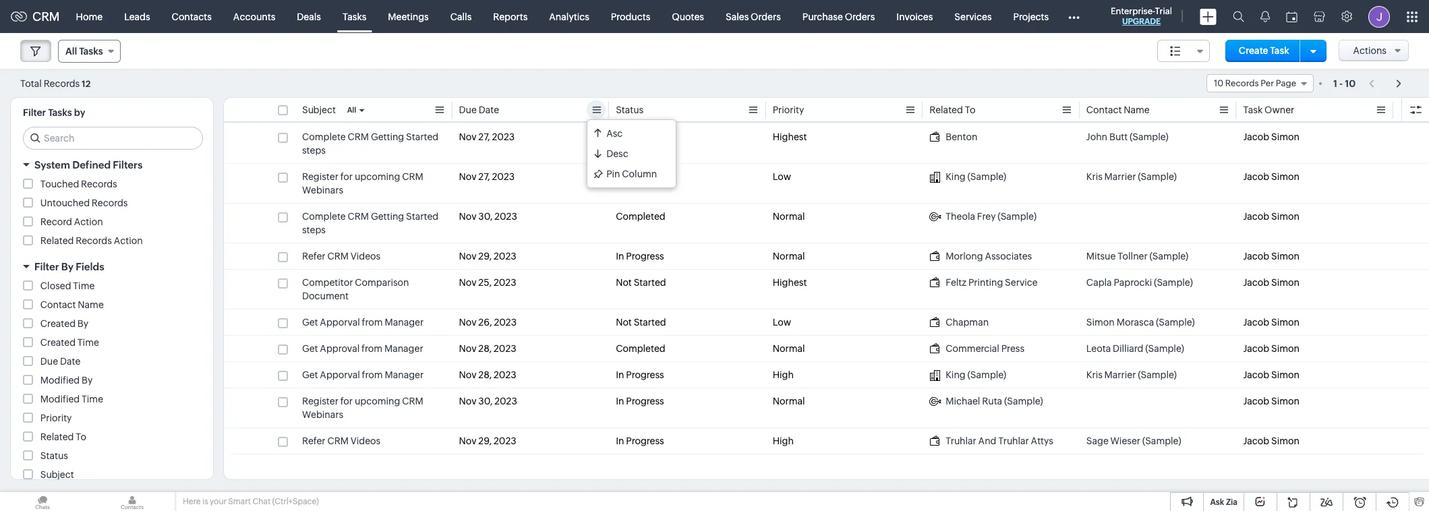 Task type: describe. For each thing, give the bounding box(es) containing it.
started for nov 27, 2023
[[634, 171, 666, 182]]

nov 29, 2023 for high
[[459, 436, 517, 447]]

king (sample) link for high
[[930, 368, 1007, 382]]

contacts link
[[161, 0, 223, 33]]

chats image
[[0, 493, 85, 511]]

created time
[[40, 337, 99, 348]]

untouched records
[[40, 198, 128, 208]]

All Tasks field
[[58, 40, 121, 63]]

complete crm getting started steps for nov 30, 2023
[[302, 211, 439, 235]]

2 from from the top
[[362, 343, 383, 354]]

morlong associates link
[[930, 250, 1032, 263]]

profile element
[[1361, 0, 1399, 33]]

get apporval from manager for nov 26, 2023
[[302, 317, 424, 328]]

0 horizontal spatial priority
[[40, 413, 72, 424]]

king (sample) for high
[[946, 370, 1007, 381]]

jacob simon for kris marrier (sample) link associated with low
[[1244, 171, 1300, 182]]

nov 27, 2023 for register for upcoming crm webinars
[[459, 171, 515, 182]]

reports
[[493, 11, 528, 22]]

1 horizontal spatial date
[[479, 105, 499, 115]]

highest for not started
[[773, 277, 807, 288]]

highest for completed
[[773, 132, 807, 142]]

marrier for low
[[1105, 171, 1136, 182]]

enterprise-trial upgrade
[[1111, 6, 1173, 26]]

your
[[210, 497, 227, 507]]

pin
[[607, 169, 620, 179]]

29, for high
[[479, 436, 492, 447]]

michael ruta (sample) link
[[930, 395, 1044, 408]]

all tasks
[[65, 46, 103, 57]]

(sample) right paprocki
[[1154, 277, 1193, 288]]

purchase orders
[[803, 11, 875, 22]]

get apporval from manager link for nov 26, 2023
[[302, 316, 424, 329]]

1 vertical spatial contact name
[[40, 300, 104, 310]]

here
[[183, 497, 201, 507]]

commercial
[[946, 343, 1000, 354]]

register for upcoming crm webinars for nov 27, 2023
[[302, 171, 424, 196]]

is
[[202, 497, 208, 507]]

per
[[1261, 78, 1275, 88]]

simon for capla paprocki (sample) link
[[1272, 277, 1300, 288]]

sage wieser (sample) link
[[1087, 434, 1182, 448]]

normal for michael ruta (sample)
[[773, 396, 805, 407]]

signals element
[[1253, 0, 1279, 33]]

9 jacob simon from the top
[[1244, 396, 1300, 407]]

29, for normal
[[479, 251, 492, 262]]

owner
[[1265, 105, 1295, 115]]

projects
[[1014, 11, 1049, 22]]

in for morlong associates
[[616, 251, 624, 262]]

1 vertical spatial related to
[[40, 432, 86, 443]]

create task button
[[1226, 40, 1303, 62]]

register for upcoming crm webinars link for nov 30, 2023
[[302, 395, 446, 422]]

0 vertical spatial related
[[930, 105, 963, 115]]

morlong
[[946, 251, 983, 262]]

chat
[[253, 497, 271, 507]]

record
[[40, 217, 72, 227]]

related records action
[[40, 235, 143, 246]]

comparison
[[355, 277, 409, 288]]

2 nov from the top
[[459, 171, 477, 182]]

time for closed time
[[73, 281, 95, 291]]

michael ruta (sample)
[[946, 396, 1044, 407]]

record action
[[40, 217, 103, 227]]

analytics
[[549, 11, 590, 22]]

ask
[[1211, 498, 1225, 507]]

0 vertical spatial contact
[[1087, 105, 1122, 115]]

0 horizontal spatial subject
[[40, 470, 74, 480]]

king for high
[[946, 370, 966, 381]]

9 jacob from the top
[[1244, 396, 1270, 407]]

nov 28, 2023 for get apporval from manager
[[459, 370, 517, 381]]

simon morasca (sample) link
[[1087, 316, 1195, 329]]

invoices link
[[886, 0, 944, 33]]

12
[[82, 79, 91, 89]]

feltz
[[946, 277, 967, 288]]

0 vertical spatial action
[[74, 217, 103, 227]]

1 vertical spatial action
[[114, 235, 143, 246]]

complete crm getting started steps link for nov 30, 2023
[[302, 210, 446, 237]]

truhlar and truhlar attys
[[946, 436, 1054, 447]]

orders for purchase orders
[[845, 11, 875, 22]]

profile image
[[1369, 6, 1391, 27]]

create menu element
[[1192, 0, 1225, 33]]

records for related
[[76, 235, 112, 246]]

filter by fields button
[[11, 255, 213, 279]]

touched records
[[40, 179, 117, 190]]

complete for nov 30, 2023
[[302, 211, 346, 222]]

reports link
[[483, 0, 539, 33]]

size image
[[1171, 45, 1181, 57]]

kris marrier (sample) for low
[[1087, 171, 1177, 182]]

nov 28, 2023 for get approval from manager
[[459, 343, 517, 354]]

untouched
[[40, 198, 90, 208]]

2023 for register for upcoming crm webinars link associated with nov 30, 2023
[[495, 396, 517, 407]]

1 vertical spatial due
[[40, 356, 58, 367]]

nov for chapman link
[[459, 317, 477, 328]]

register for nov 27, 2023
[[302, 171, 339, 182]]

tollner
[[1118, 251, 1148, 262]]

projects link
[[1003, 0, 1060, 33]]

for for nov 27, 2023
[[341, 171, 353, 182]]

filter tasks by
[[23, 107, 85, 118]]

mitsue tollner (sample) link
[[1087, 250, 1189, 263]]

not started for nov 26, 2023
[[616, 317, 666, 328]]

jacob simon for john butt (sample) link
[[1244, 132, 1300, 142]]

videos for normal
[[351, 251, 381, 262]]

get apporval from manager for nov 28, 2023
[[302, 370, 424, 381]]

refer for normal
[[302, 251, 326, 262]]

1 horizontal spatial priority
[[773, 105, 804, 115]]

jacob simon for sage wieser (sample) link
[[1244, 436, 1300, 447]]

in progress for king
[[616, 370, 664, 381]]

completed for nov 30, 2023
[[616, 211, 666, 222]]

2 vertical spatial related
[[40, 432, 74, 443]]

invoices
[[897, 11, 933, 22]]

quotes link
[[661, 0, 715, 33]]

2023 for refer crm videos link related to normal
[[494, 251, 517, 262]]

complete crm getting started steps link for nov 27, 2023
[[302, 130, 446, 157]]

0 horizontal spatial contact
[[40, 300, 76, 310]]

commercial press
[[946, 343, 1025, 354]]

progress for morlong associates
[[626, 251, 664, 262]]

3 jacob simon from the top
[[1244, 211, 1300, 222]]

printing
[[969, 277, 1003, 288]]

analytics link
[[539, 0, 600, 33]]

purchase
[[803, 11, 843, 22]]

1 vertical spatial to
[[76, 432, 86, 443]]

crm link
[[11, 9, 60, 24]]

0 horizontal spatial task
[[1244, 105, 1263, 115]]

dilliard
[[1113, 343, 1144, 354]]

john butt (sample) link
[[1087, 130, 1169, 144]]

records for touched
[[81, 179, 117, 190]]

1 vertical spatial manager
[[384, 343, 423, 354]]

jacob for john butt (sample) link
[[1244, 132, 1270, 142]]

from for not
[[362, 317, 383, 328]]

(sample) down simon morasca (sample)
[[1146, 343, 1185, 354]]

0 vertical spatial subject
[[302, 105, 336, 115]]

jacob simon for the leota dilliard (sample) link
[[1244, 343, 1300, 354]]

progress for king (sample)
[[626, 370, 664, 381]]

pin column
[[607, 169, 657, 179]]

accounts link
[[223, 0, 286, 33]]

getting for nov 30, 2023
[[371, 211, 404, 222]]

2023 for get approval from manager link at bottom
[[494, 343, 517, 354]]

(sample) right the morasca
[[1156, 317, 1195, 328]]

fields
[[76, 261, 104, 273]]

morasca
[[1117, 317, 1155, 328]]

1 vertical spatial related
[[40, 235, 74, 246]]

tasks link
[[332, 0, 377, 33]]

completed for nov 28, 2023
[[616, 343, 666, 354]]

28, for get apporval from manager
[[479, 370, 492, 381]]

actions
[[1354, 45, 1387, 56]]

0 vertical spatial tasks
[[343, 11, 367, 22]]

home
[[76, 11, 103, 22]]

time for modified time
[[82, 394, 103, 405]]

mitsue
[[1087, 251, 1116, 262]]

(sample) right butt
[[1130, 132, 1169, 142]]

king for low
[[946, 171, 966, 182]]

for for nov 30, 2023
[[341, 396, 353, 407]]

nov for theola frey (sample) link
[[459, 211, 477, 222]]

jacob simon for simon morasca (sample) link
[[1244, 317, 1300, 328]]

attys
[[1031, 436, 1054, 447]]

competitor comparison document
[[302, 277, 409, 302]]

michael
[[946, 396, 981, 407]]

1 horizontal spatial due date
[[459, 105, 499, 115]]

row group containing complete crm getting started steps
[[224, 124, 1430, 455]]

refer crm videos link for high
[[302, 434, 381, 448]]

sage
[[1087, 436, 1109, 447]]

2 get from the top
[[302, 343, 318, 354]]

quotes
[[672, 11, 704, 22]]

0 horizontal spatial name
[[78, 300, 104, 310]]

ruta
[[983, 396, 1003, 407]]

apporval for nov 28, 2023
[[320, 370, 360, 381]]

frey
[[977, 211, 996, 222]]

total
[[20, 78, 42, 89]]

30, for register for upcoming crm webinars
[[479, 396, 493, 407]]

8 nov from the top
[[459, 370, 477, 381]]

manager for in
[[385, 370, 424, 381]]

0 vertical spatial to
[[965, 105, 976, 115]]

commercial press link
[[930, 342, 1025, 356]]

upcoming for nov 27, 2023
[[355, 171, 400, 182]]

upcoming for nov 30, 2023
[[355, 396, 400, 407]]

jacob for kris marrier (sample) link associated with low
[[1244, 171, 1270, 182]]

smart
[[228, 497, 251, 507]]

create task
[[1239, 45, 1290, 56]]

jacob for simon morasca (sample) link
[[1244, 317, 1270, 328]]

kris for low
[[1087, 171, 1103, 182]]

high for truhlar and truhlar attys
[[773, 436, 794, 447]]

deals
[[297, 11, 321, 22]]

nov 25, 2023
[[459, 277, 517, 288]]

1 horizontal spatial 10
[[1346, 78, 1356, 89]]

created for created time
[[40, 337, 76, 348]]

1 horizontal spatial contact name
[[1087, 105, 1150, 115]]

simon for john butt (sample) link
[[1272, 132, 1300, 142]]

asc
[[607, 128, 623, 139]]

10 inside "field"
[[1214, 78, 1224, 88]]

30, for complete crm getting started steps
[[479, 211, 493, 222]]

trial
[[1155, 6, 1173, 16]]

(ctrl+space)
[[272, 497, 319, 507]]

theola
[[946, 211, 976, 222]]

desc
[[607, 148, 629, 159]]

sales orders link
[[715, 0, 792, 33]]

nov 29, 2023 for normal
[[459, 251, 517, 262]]

closed time
[[40, 281, 95, 291]]



Task type: vqa. For each thing, say whether or not it's contained in the screenshot.


Task type: locate. For each thing, give the bounding box(es) containing it.
progress
[[626, 251, 664, 262], [626, 370, 664, 381], [626, 396, 664, 407], [626, 436, 664, 447]]

not for nov 25, 2023
[[616, 277, 632, 288]]

2 27, from the top
[[479, 171, 490, 182]]

2 king (sample) from the top
[[946, 370, 1007, 381]]

ask zia
[[1211, 498, 1238, 507]]

time down created by
[[77, 337, 99, 348]]

1 modified from the top
[[40, 375, 80, 386]]

1 get apporval from manager from the top
[[302, 317, 424, 328]]

tasks left by
[[48, 107, 72, 118]]

6 jacob from the top
[[1244, 317, 1270, 328]]

Search text field
[[24, 128, 202, 149]]

1 vertical spatial 28,
[[479, 370, 492, 381]]

calls link
[[440, 0, 483, 33]]

3 in from the top
[[616, 396, 624, 407]]

completed for nov 27, 2023
[[616, 132, 666, 142]]

steps for nov 27, 2023
[[302, 145, 326, 156]]

related to down modified time
[[40, 432, 86, 443]]

tasks for all tasks
[[79, 46, 103, 57]]

1 vertical spatial tasks
[[79, 46, 103, 57]]

system defined filters
[[34, 159, 143, 171]]

normal for commercial press
[[773, 343, 805, 354]]

1 vertical spatial refer crm videos
[[302, 436, 381, 447]]

videos
[[351, 251, 381, 262], [351, 436, 381, 447]]

1 vertical spatial time
[[77, 337, 99, 348]]

complete crm getting started steps link
[[302, 130, 446, 157], [302, 210, 446, 237]]

contact name
[[1087, 105, 1150, 115], [40, 300, 104, 310]]

simon for kris marrier (sample) link for high
[[1272, 370, 1300, 381]]

related down modified time
[[40, 432, 74, 443]]

3 get from the top
[[302, 370, 318, 381]]

name
[[1124, 105, 1150, 115], [78, 300, 104, 310]]

1 vertical spatial refer
[[302, 436, 326, 447]]

(sample) down the leota dilliard (sample)
[[1138, 370, 1177, 381]]

0 horizontal spatial contact name
[[40, 300, 104, 310]]

from down get approval from manager
[[362, 370, 383, 381]]

2 created from the top
[[40, 337, 76, 348]]

competitor comparison document link
[[302, 276, 446, 303]]

normal for morlong associates
[[773, 251, 805, 262]]

sage wieser (sample)
[[1087, 436, 1182, 447]]

manager down the competitor comparison document link
[[385, 317, 424, 328]]

7 nov from the top
[[459, 343, 477, 354]]

modified for modified time
[[40, 394, 80, 405]]

refer for high
[[302, 436, 326, 447]]

document
[[302, 291, 349, 302]]

register for upcoming crm webinars for nov 30, 2023
[[302, 396, 424, 420]]

0 vertical spatial for
[[341, 171, 353, 182]]

contact name up butt
[[1087, 105, 1150, 115]]

get apporval from manager link up get approval from manager
[[302, 316, 424, 329]]

all for all tasks
[[65, 46, 77, 57]]

0 horizontal spatial 10
[[1214, 78, 1224, 88]]

paprocki
[[1114, 277, 1153, 288]]

1 truhlar from the left
[[946, 436, 977, 447]]

task right create
[[1271, 45, 1290, 56]]

1 vertical spatial created
[[40, 337, 76, 348]]

2 refer crm videos from the top
[[302, 436, 381, 447]]

kris marrier (sample) down dilliard
[[1087, 370, 1177, 381]]

27, for register for upcoming crm webinars
[[479, 171, 490, 182]]

records left per
[[1226, 78, 1259, 88]]

Other Modules field
[[1060, 6, 1089, 27]]

1 in from the top
[[616, 251, 624, 262]]

kris marrier (sample) for high
[[1087, 370, 1177, 381]]

7 jacob from the top
[[1244, 343, 1270, 354]]

1 low from the top
[[773, 171, 791, 182]]

0 vertical spatial date
[[479, 105, 499, 115]]

28,
[[479, 343, 492, 354], [479, 370, 492, 381]]

0 vertical spatial task
[[1271, 45, 1290, 56]]

1 vertical spatial from
[[362, 343, 383, 354]]

1 vertical spatial king (sample) link
[[930, 368, 1007, 382]]

26,
[[479, 317, 492, 328]]

1 not started from the top
[[616, 171, 666, 182]]

jacob simon for kris marrier (sample) link for high
[[1244, 370, 1300, 381]]

0 vertical spatial filter
[[23, 107, 46, 118]]

king
[[946, 171, 966, 182], [946, 370, 966, 381]]

0 vertical spatial get
[[302, 317, 318, 328]]

records down touched records
[[92, 198, 128, 208]]

records up fields
[[76, 235, 112, 246]]

9 nov from the top
[[459, 396, 477, 407]]

0 vertical spatial completed
[[616, 132, 666, 142]]

jacob for sage wieser (sample) link
[[1244, 436, 1270, 447]]

2 complete from the top
[[302, 211, 346, 222]]

from up get approval from manager
[[362, 317, 383, 328]]

nov 30, 2023 for register for upcoming crm webinars
[[459, 396, 517, 407]]

jacob for mitsue tollner (sample) link
[[1244, 251, 1270, 262]]

nov for benton link
[[459, 132, 477, 142]]

deals link
[[286, 0, 332, 33]]

refer
[[302, 251, 326, 262], [302, 436, 326, 447]]

time down fields
[[73, 281, 95, 291]]

1 vertical spatial date
[[60, 356, 80, 367]]

john
[[1087, 132, 1108, 142]]

2 vertical spatial tasks
[[48, 107, 72, 118]]

1 progress from the top
[[626, 251, 664, 262]]

truhlar and truhlar attys link
[[930, 434, 1054, 448]]

by for created
[[77, 318, 88, 329]]

kris marrier (sample) down john butt (sample) link
[[1087, 171, 1177, 182]]

0 vertical spatial getting
[[371, 132, 404, 142]]

1 vertical spatial refer crm videos link
[[302, 434, 381, 448]]

1 vertical spatial nov 30, 2023
[[459, 396, 517, 407]]

-
[[1340, 78, 1343, 89]]

1 nov 28, 2023 from the top
[[459, 343, 517, 354]]

nov
[[459, 132, 477, 142], [459, 171, 477, 182], [459, 211, 477, 222], [459, 251, 477, 262], [459, 277, 477, 288], [459, 317, 477, 328], [459, 343, 477, 354], [459, 370, 477, 381], [459, 396, 477, 407], [459, 436, 477, 447]]

task inside button
[[1271, 45, 1290, 56]]

0 vertical spatial kris
[[1087, 171, 1103, 182]]

simon
[[1272, 132, 1300, 142], [1272, 171, 1300, 182], [1272, 211, 1300, 222], [1272, 251, 1300, 262], [1272, 277, 1300, 288], [1087, 317, 1115, 328], [1272, 317, 1300, 328], [1272, 343, 1300, 354], [1272, 370, 1300, 381], [1272, 396, 1300, 407], [1272, 436, 1300, 447]]

contact name down closed time
[[40, 300, 104, 310]]

(sample) right the tollner
[[1150, 251, 1189, 262]]

3 from from the top
[[362, 370, 383, 381]]

0 vertical spatial high
[[773, 370, 794, 381]]

1 vertical spatial get apporval from manager
[[302, 370, 424, 381]]

0 horizontal spatial to
[[76, 432, 86, 443]]

get apporval from manager up get approval from manager
[[302, 317, 424, 328]]

0 horizontal spatial orders
[[751, 11, 781, 22]]

nov for feltz printing service link
[[459, 277, 477, 288]]

0 vertical spatial priority
[[773, 105, 804, 115]]

0 vertical spatial refer crm videos link
[[302, 250, 381, 263]]

0 vertical spatial refer
[[302, 251, 326, 262]]

1 horizontal spatial due
[[459, 105, 477, 115]]

kris marrier (sample) link
[[1087, 170, 1177, 184], [1087, 368, 1177, 382]]

kris marrier (sample) link down dilliard
[[1087, 368, 1177, 382]]

nov for 'truhlar and truhlar attys' link
[[459, 436, 477, 447]]

by up created time at left bottom
[[77, 318, 88, 329]]

0 vertical spatial due date
[[459, 105, 499, 115]]

related
[[930, 105, 963, 115], [40, 235, 74, 246], [40, 432, 74, 443]]

records for untouched
[[92, 198, 128, 208]]

1 vertical spatial complete crm getting started steps
[[302, 211, 439, 235]]

refer crm videos for normal
[[302, 251, 381, 262]]

1 getting from the top
[[371, 132, 404, 142]]

nov for commercial press link
[[459, 343, 477, 354]]

complete crm getting started steps for nov 27, 2023
[[302, 132, 439, 156]]

manager
[[385, 317, 424, 328], [384, 343, 423, 354], [385, 370, 424, 381]]

2 complete crm getting started steps from the top
[[302, 211, 439, 235]]

2 30, from the top
[[479, 396, 493, 407]]

10 jacob from the top
[[1244, 436, 1270, 447]]

records inside "field"
[[1226, 78, 1259, 88]]

king (sample) link
[[930, 170, 1007, 184], [930, 368, 1007, 382]]

1 king (sample) link from the top
[[930, 170, 1007, 184]]

2 refer from the top
[[302, 436, 326, 447]]

and
[[979, 436, 997, 447]]

jacob simon
[[1244, 132, 1300, 142], [1244, 171, 1300, 182], [1244, 211, 1300, 222], [1244, 251, 1300, 262], [1244, 277, 1300, 288], [1244, 317, 1300, 328], [1244, 343, 1300, 354], [1244, 370, 1300, 381], [1244, 396, 1300, 407], [1244, 436, 1300, 447]]

filter up the closed
[[34, 261, 59, 273]]

truhlar left and
[[946, 436, 977, 447]]

king (sample) link down commercial
[[930, 368, 1007, 382]]

2 kris marrier (sample) link from the top
[[1087, 368, 1177, 382]]

1 register from the top
[[302, 171, 339, 182]]

0 vertical spatial get apporval from manager
[[302, 317, 424, 328]]

contacts image
[[90, 493, 175, 511]]

0 vertical spatial created
[[40, 318, 76, 329]]

apporval up approval
[[320, 317, 360, 328]]

1 videos from the top
[[351, 251, 381, 262]]

modified time
[[40, 394, 103, 405]]

1 in progress from the top
[[616, 251, 664, 262]]

2 king (sample) link from the top
[[930, 368, 1007, 382]]

1 vertical spatial 29,
[[479, 436, 492, 447]]

webinars for nov 27, 2023
[[302, 185, 343, 196]]

2 highest from the top
[[773, 277, 807, 288]]

10 records per page
[[1214, 78, 1297, 88]]

records left 12 on the left top of the page
[[44, 78, 80, 89]]

1 nov 30, 2023 from the top
[[459, 211, 517, 222]]

1 vertical spatial get apporval from manager link
[[302, 368, 424, 382]]

time for created time
[[77, 337, 99, 348]]

0 vertical spatial contact name
[[1087, 105, 1150, 115]]

(sample) right frey in the top of the page
[[998, 211, 1037, 222]]

0 vertical spatial nov 27, 2023
[[459, 132, 515, 142]]

10
[[1346, 78, 1356, 89], [1214, 78, 1224, 88]]

2 kris marrier (sample) from the top
[[1087, 370, 1177, 381]]

0 vertical spatial refer crm videos
[[302, 251, 381, 262]]

register for upcoming crm webinars
[[302, 171, 424, 196], [302, 396, 424, 420]]

1 highest from the top
[[773, 132, 807, 142]]

1 complete crm getting started steps from the top
[[302, 132, 439, 156]]

purchase orders link
[[792, 0, 886, 33]]

king (sample) up theola frey (sample) link
[[946, 171, 1007, 182]]

28, for get approval from manager
[[479, 343, 492, 354]]

press
[[1002, 343, 1025, 354]]

0 vertical spatial 28,
[[479, 343, 492, 354]]

1 29, from the top
[[479, 251, 492, 262]]

1 vertical spatial marrier
[[1105, 370, 1136, 381]]

tasks inside 'field'
[[79, 46, 103, 57]]

calendar image
[[1287, 11, 1298, 22]]

from right approval
[[362, 343, 383, 354]]

created by
[[40, 318, 88, 329]]

3 jacob from the top
[[1244, 211, 1270, 222]]

get left approval
[[302, 343, 318, 354]]

10 Records Per Page field
[[1207, 74, 1314, 92]]

0 vertical spatial complete
[[302, 132, 346, 142]]

marrier down butt
[[1105, 171, 1136, 182]]

5 jacob from the top
[[1244, 277, 1270, 288]]

all
[[65, 46, 77, 57], [347, 106, 356, 114]]

row group
[[224, 124, 1430, 455]]

1 king (sample) from the top
[[946, 171, 1007, 182]]

in
[[616, 251, 624, 262], [616, 370, 624, 381], [616, 396, 624, 407], [616, 436, 624, 447]]

by for modified
[[82, 375, 93, 386]]

1 apporval from the top
[[320, 317, 360, 328]]

(sample) right ruta
[[1005, 396, 1044, 407]]

4 jacob from the top
[[1244, 251, 1270, 262]]

started for nov 25, 2023
[[634, 277, 666, 288]]

leads
[[124, 11, 150, 22]]

related down 'record'
[[40, 235, 74, 246]]

tasks right deals
[[343, 11, 367, 22]]

2 refer crm videos link from the top
[[302, 434, 381, 448]]

27, for complete crm getting started steps
[[479, 132, 490, 142]]

nov 27, 2023 for complete crm getting started steps
[[459, 132, 515, 142]]

get apporval from manager link down get approval from manager
[[302, 368, 424, 382]]

butt
[[1110, 132, 1128, 142]]

refer crm videos for high
[[302, 436, 381, 447]]

tasks for filter tasks by
[[48, 107, 72, 118]]

apporval down approval
[[320, 370, 360, 381]]

2 orders from the left
[[845, 11, 875, 22]]

by inside dropdown button
[[61, 261, 74, 273]]

2023 for high refer crm videos link
[[494, 436, 517, 447]]

1 nov from the top
[[459, 132, 477, 142]]

nov 30, 2023 for complete crm getting started steps
[[459, 211, 517, 222]]

get approval from manager
[[302, 343, 423, 354]]

marrier down dilliard
[[1105, 370, 1136, 381]]

1 register for upcoming crm webinars from the top
[[302, 171, 424, 196]]

low
[[773, 171, 791, 182], [773, 317, 791, 328]]

to up 'benton'
[[965, 105, 976, 115]]

manager right approval
[[384, 343, 423, 354]]

3 nov from the top
[[459, 211, 477, 222]]

1 vertical spatial not
[[616, 277, 632, 288]]

by up modified time
[[82, 375, 93, 386]]

name up john butt (sample) link
[[1124, 105, 1150, 115]]

leads link
[[113, 0, 161, 33]]

king up michael
[[946, 370, 966, 381]]

0 horizontal spatial related to
[[40, 432, 86, 443]]

8 jacob simon from the top
[[1244, 370, 1300, 381]]

8 jacob from the top
[[1244, 370, 1270, 381]]

modified up modified time
[[40, 375, 80, 386]]

1 vertical spatial apporval
[[320, 370, 360, 381]]

2023 for the competitor comparison document link
[[494, 277, 517, 288]]

1 webinars from the top
[[302, 185, 343, 196]]

register for upcoming crm webinars link for nov 27, 2023
[[302, 170, 446, 197]]

contact down the closed
[[40, 300, 76, 310]]

marrier
[[1105, 171, 1136, 182], [1105, 370, 1136, 381]]

1 king from the top
[[946, 171, 966, 182]]

2 vertical spatial get
[[302, 370, 318, 381]]

0 vertical spatial get apporval from manager link
[[302, 316, 424, 329]]

refer up 'competitor'
[[302, 251, 326, 262]]

1 vertical spatial contact
[[40, 300, 76, 310]]

filter down total at the top
[[23, 107, 46, 118]]

simon morasca (sample)
[[1087, 317, 1195, 328]]

1 for from the top
[[341, 171, 353, 182]]

simon for mitsue tollner (sample) link
[[1272, 251, 1300, 262]]

not started for nov 25, 2023
[[616, 277, 666, 288]]

0 vertical spatial kris marrier (sample)
[[1087, 171, 1177, 182]]

kris marrier (sample) link for low
[[1087, 170, 1177, 184]]

created up created time at left bottom
[[40, 318, 76, 329]]

get down document at bottom
[[302, 317, 318, 328]]

refer crm videos link
[[302, 250, 381, 263], [302, 434, 381, 448]]

related to up benton link
[[930, 105, 976, 115]]

0 vertical spatial nov 30, 2023
[[459, 211, 517, 222]]

1 upcoming from the top
[[355, 171, 400, 182]]

0 vertical spatial complete crm getting started steps
[[302, 132, 439, 156]]

1 register for upcoming crm webinars link from the top
[[302, 170, 446, 197]]

1 horizontal spatial all
[[347, 106, 356, 114]]

1 vertical spatial name
[[78, 300, 104, 310]]

0 vertical spatial not
[[616, 171, 632, 182]]

2 nov 28, 2023 from the top
[[459, 370, 517, 381]]

king (sample) link down 'benton'
[[930, 170, 1007, 184]]

filter inside dropdown button
[[34, 261, 59, 273]]

calls
[[451, 11, 472, 22]]

normal
[[773, 211, 805, 222], [773, 251, 805, 262], [773, 343, 805, 354], [773, 396, 805, 407]]

highest
[[773, 132, 807, 142], [773, 277, 807, 288]]

tasks up 12 on the left top of the page
[[79, 46, 103, 57]]

by up closed time
[[61, 261, 74, 273]]

1 horizontal spatial name
[[1124, 105, 1150, 115]]

jacob for capla paprocki (sample) link
[[1244, 277, 1270, 288]]

10 left per
[[1214, 78, 1224, 88]]

0 horizontal spatial tasks
[[48, 107, 72, 118]]

defined
[[72, 159, 111, 171]]

service
[[1005, 277, 1038, 288]]

time down "modified by"
[[82, 394, 103, 405]]

steps for nov 30, 2023
[[302, 225, 326, 235]]

search image
[[1233, 11, 1245, 22]]

truhlar
[[946, 436, 977, 447], [999, 436, 1029, 447]]

1 kris marrier (sample) link from the top
[[1087, 170, 1177, 184]]

1 vertical spatial webinars
[[302, 410, 343, 420]]

theola frey (sample) link
[[930, 210, 1037, 223]]

status up chats image
[[40, 451, 68, 461]]

25,
[[479, 277, 492, 288]]

manager down get approval from manager
[[385, 370, 424, 381]]

2 progress from the top
[[626, 370, 664, 381]]

refer crm videos
[[302, 251, 381, 262], [302, 436, 381, 447]]

filter for filter tasks by
[[23, 107, 46, 118]]

feltz printing service link
[[930, 276, 1038, 289]]

kris marrier (sample) link down john butt (sample) link
[[1087, 170, 1177, 184]]

1 vertical spatial nov 28, 2023
[[459, 370, 517, 381]]

modified down "modified by"
[[40, 394, 80, 405]]

touched
[[40, 179, 79, 190]]

2 horizontal spatial tasks
[[343, 11, 367, 22]]

1 vertical spatial not started
[[616, 277, 666, 288]]

king (sample) link for low
[[930, 170, 1007, 184]]

meetings
[[388, 11, 429, 22]]

6 jacob simon from the top
[[1244, 317, 1300, 328]]

4 in progress from the top
[[616, 436, 664, 447]]

simon for sage wieser (sample) link
[[1272, 436, 1300, 447]]

modified by
[[40, 375, 93, 386]]

2 nov 30, 2023 from the top
[[459, 396, 517, 407]]

0 vertical spatial king
[[946, 171, 966, 182]]

chapman link
[[930, 316, 989, 329]]

created down created by
[[40, 337, 76, 348]]

(sample) up michael ruta (sample) link
[[968, 370, 1007, 381]]

in for michael ruta (sample)
[[616, 396, 624, 407]]

get for not
[[302, 317, 318, 328]]

2 low from the top
[[773, 317, 791, 328]]

not started for nov 27, 2023
[[616, 171, 666, 182]]

apporval
[[320, 317, 360, 328], [320, 370, 360, 381]]

for
[[341, 171, 353, 182], [341, 396, 353, 407]]

3 in progress from the top
[[616, 396, 664, 407]]

records for total
[[44, 78, 80, 89]]

filters
[[113, 159, 143, 171]]

in progress for truhlar
[[616, 436, 664, 447]]

None field
[[1158, 40, 1210, 62]]

0 vertical spatial videos
[[351, 251, 381, 262]]

2 truhlar from the left
[[999, 436, 1029, 447]]

1 27, from the top
[[479, 132, 490, 142]]

27,
[[479, 132, 490, 142], [479, 171, 490, 182]]

in for king (sample)
[[616, 370, 624, 381]]

2 nov 29, 2023 from the top
[[459, 436, 517, 447]]

nov 28, 2023
[[459, 343, 517, 354], [459, 370, 517, 381]]

simon for the leota dilliard (sample) link
[[1272, 343, 1300, 354]]

contact up john
[[1087, 105, 1122, 115]]

leota dilliard (sample) link
[[1087, 342, 1185, 356]]

nov for morlong associates link
[[459, 251, 477, 262]]

2 in progress from the top
[[616, 370, 664, 381]]

10 jacob simon from the top
[[1244, 436, 1300, 447]]

webinars for nov 30, 2023
[[302, 410, 343, 420]]

nov for michael ruta (sample) link
[[459, 396, 477, 407]]

closed
[[40, 281, 71, 291]]

0 vertical spatial webinars
[[302, 185, 343, 196]]

2 upcoming from the top
[[355, 396, 400, 407]]

status up asc
[[616, 105, 644, 115]]

get apporval from manager down get approval from manager
[[302, 370, 424, 381]]

signals image
[[1261, 11, 1270, 22]]

chapman
[[946, 317, 989, 328]]

2 28, from the top
[[479, 370, 492, 381]]

1 orders from the left
[[751, 11, 781, 22]]

john butt (sample)
[[1087, 132, 1169, 142]]

king (sample) down commercial press link
[[946, 370, 1007, 381]]

videos for high
[[351, 436, 381, 447]]

2 webinars from the top
[[302, 410, 343, 420]]

2023 for register for upcoming crm webinars link associated with nov 27, 2023
[[492, 171, 515, 182]]

marrier for high
[[1105, 370, 1136, 381]]

get down get approval from manager
[[302, 370, 318, 381]]

get for in
[[302, 370, 318, 381]]

page
[[1276, 78, 1297, 88]]

2 kris from the top
[[1087, 370, 1103, 381]]

truhlar right and
[[999, 436, 1029, 447]]

2 get apporval from manager link from the top
[[302, 368, 424, 382]]

action up related records action
[[74, 217, 103, 227]]

1 vertical spatial due date
[[40, 356, 80, 367]]

sales orders
[[726, 11, 781, 22]]

task left owner
[[1244, 105, 1263, 115]]

modified for modified by
[[40, 375, 80, 386]]

1 vertical spatial for
[[341, 396, 353, 407]]

(sample) up frey in the top of the page
[[968, 171, 1007, 182]]

2 jacob from the top
[[1244, 171, 1270, 182]]

0 vertical spatial status
[[616, 105, 644, 115]]

column
[[622, 169, 657, 179]]

modified
[[40, 375, 80, 386], [40, 394, 80, 405]]

3 not from the top
[[616, 317, 632, 328]]

to down modified time
[[76, 432, 86, 443]]

0 horizontal spatial status
[[40, 451, 68, 461]]

create menu image
[[1200, 8, 1217, 25]]

name down closed time
[[78, 300, 104, 310]]

records down defined
[[81, 179, 117, 190]]

2 not started from the top
[[616, 277, 666, 288]]

1 vertical spatial by
[[77, 318, 88, 329]]

meetings link
[[377, 0, 440, 33]]

refer up (ctrl+space)
[[302, 436, 326, 447]]

1 get from the top
[[302, 317, 318, 328]]

orders right sales
[[751, 11, 781, 22]]

1 horizontal spatial orders
[[845, 11, 875, 22]]

1 kris marrier (sample) from the top
[[1087, 171, 1177, 182]]

2 videos from the top
[[351, 436, 381, 447]]

get apporval from manager link for nov 28, 2023
[[302, 368, 424, 382]]

completed
[[616, 132, 666, 142], [616, 211, 666, 222], [616, 343, 666, 354]]

related up benton link
[[930, 105, 963, 115]]

1 refer crm videos link from the top
[[302, 250, 381, 263]]

register for nov 30, 2023
[[302, 396, 339, 407]]

jacob for kris marrier (sample) link for high
[[1244, 370, 1270, 381]]

1 vertical spatial register for upcoming crm webinars link
[[302, 395, 446, 422]]

1 complete from the top
[[302, 132, 346, 142]]

status
[[616, 105, 644, 115], [40, 451, 68, 461]]

0 vertical spatial register for upcoming crm webinars
[[302, 171, 424, 196]]

2 vertical spatial manager
[[385, 370, 424, 381]]

all inside 'field'
[[65, 46, 77, 57]]

1 nov 29, 2023 from the top
[[459, 251, 517, 262]]

0 vertical spatial 30,
[[479, 211, 493, 222]]

0 vertical spatial 27,
[[479, 132, 490, 142]]

progress for michael ruta (sample)
[[626, 396, 664, 407]]

2 jacob simon from the top
[[1244, 171, 1300, 182]]

1 from from the top
[[362, 317, 383, 328]]

1 marrier from the top
[[1105, 171, 1136, 182]]

complete for nov 27, 2023
[[302, 132, 346, 142]]

0 horizontal spatial action
[[74, 217, 103, 227]]

orders inside "link"
[[845, 11, 875, 22]]

1 horizontal spatial related to
[[930, 105, 976, 115]]

1 high from the top
[[773, 370, 794, 381]]

not for nov 26, 2023
[[616, 317, 632, 328]]

king down benton link
[[946, 171, 966, 182]]

4 normal from the top
[[773, 396, 805, 407]]

from for in
[[362, 370, 383, 381]]

enterprise-
[[1111, 6, 1155, 16]]

1 vertical spatial kris
[[1087, 370, 1103, 381]]

1 vertical spatial get
[[302, 343, 318, 354]]

1 vertical spatial subject
[[40, 470, 74, 480]]

kris down leota
[[1087, 370, 1103, 381]]

5 nov from the top
[[459, 277, 477, 288]]

from
[[362, 317, 383, 328], [362, 343, 383, 354], [362, 370, 383, 381]]

2 marrier from the top
[[1105, 370, 1136, 381]]

orders right the purchase
[[845, 11, 875, 22]]

high for king (sample)
[[773, 370, 794, 381]]

2 vertical spatial not
[[616, 317, 632, 328]]

10 right -
[[1346, 78, 1356, 89]]

3 completed from the top
[[616, 343, 666, 354]]

1 horizontal spatial to
[[965, 105, 976, 115]]

1 vertical spatial all
[[347, 106, 356, 114]]

capla
[[1087, 277, 1112, 288]]

4 jacob simon from the top
[[1244, 251, 1300, 262]]

(sample)
[[1130, 132, 1169, 142], [968, 171, 1007, 182], [1138, 171, 1177, 182], [998, 211, 1037, 222], [1150, 251, 1189, 262], [1154, 277, 1193, 288], [1156, 317, 1195, 328], [1146, 343, 1185, 354], [968, 370, 1007, 381], [1138, 370, 1177, 381], [1005, 396, 1044, 407], [1143, 436, 1182, 447]]

2 not from the top
[[616, 277, 632, 288]]

1 vertical spatial getting
[[371, 211, 404, 222]]

2 get apporval from manager from the top
[[302, 370, 424, 381]]

progress for truhlar and truhlar attys
[[626, 436, 664, 447]]

1 jacob simon from the top
[[1244, 132, 1300, 142]]

0 vertical spatial apporval
[[320, 317, 360, 328]]

10 nov from the top
[[459, 436, 477, 447]]

system defined filters button
[[11, 153, 213, 177]]

started for nov 26, 2023
[[634, 317, 666, 328]]

0 vertical spatial nov 29, 2023
[[459, 251, 517, 262]]

1 horizontal spatial action
[[114, 235, 143, 246]]

1 kris from the top
[[1087, 171, 1103, 182]]

home link
[[65, 0, 113, 33]]

0 horizontal spatial due date
[[40, 356, 80, 367]]

kris down john
[[1087, 171, 1103, 182]]

1 vertical spatial priority
[[40, 413, 72, 424]]

1 vertical spatial complete
[[302, 211, 346, 222]]

search element
[[1225, 0, 1253, 33]]

mitsue tollner (sample)
[[1087, 251, 1189, 262]]

(sample) right wieser
[[1143, 436, 1182, 447]]

getting for nov 27, 2023
[[371, 132, 404, 142]]

1 steps from the top
[[302, 145, 326, 156]]

action up filter by fields dropdown button
[[114, 235, 143, 246]]

1 vertical spatial register for upcoming crm webinars
[[302, 396, 424, 420]]

(sample) down john butt (sample) in the right of the page
[[1138, 171, 1177, 182]]

0 horizontal spatial date
[[60, 356, 80, 367]]

benton
[[946, 132, 978, 142]]

kris marrier (sample) link for high
[[1087, 368, 1177, 382]]



